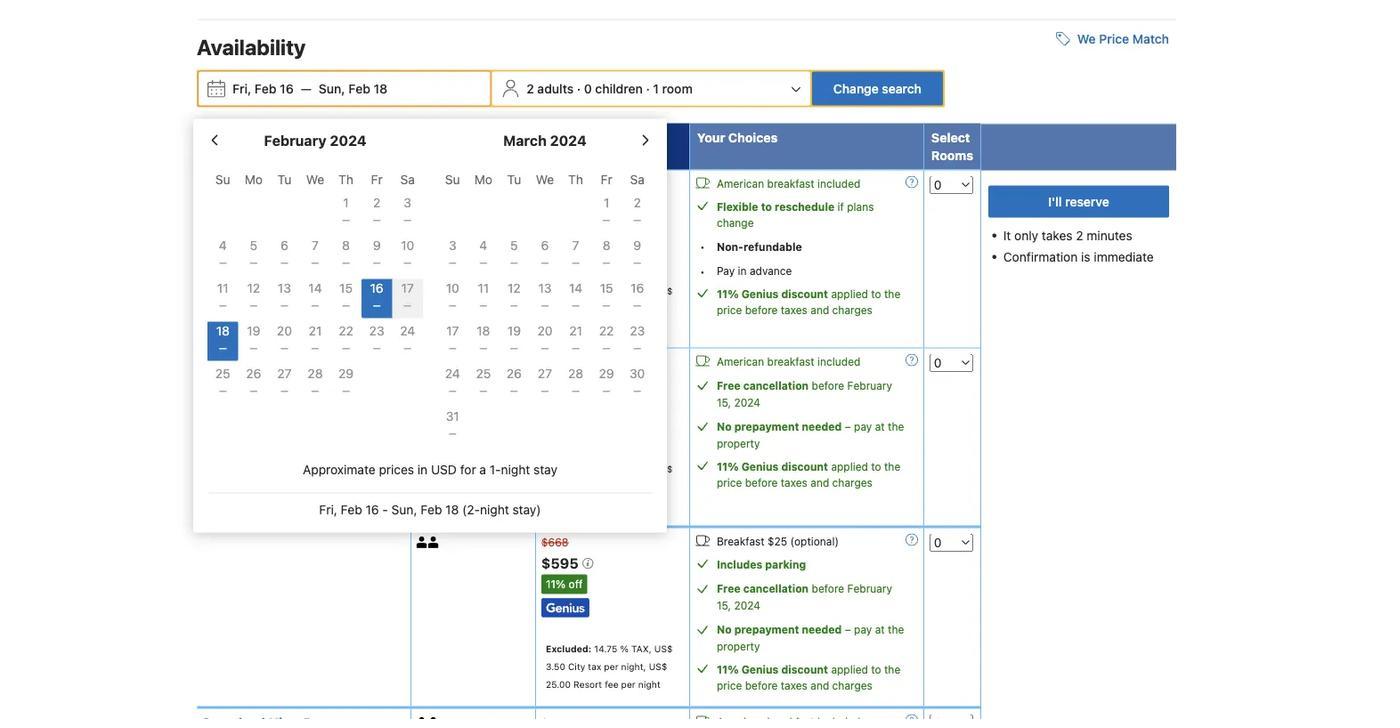 Task type: locate. For each thing, give the bounding box(es) containing it.
0 horizontal spatial price
[[560, 130, 592, 145]]

18 —
[[216, 323, 230, 354], [477, 323, 490, 354]]

tax, for $595
[[632, 644, 652, 654]]

28 — left iron
[[308, 366, 323, 396]]

25 — inside 25 february 2024 checkbox
[[216, 366, 230, 396]]

27 right 'or' on the left of page
[[277, 366, 292, 381]]

29 — for 29 march 2024 option
[[599, 366, 614, 396]]

1 1 — from the left
[[342, 195, 350, 225]]

2 28 — from the left
[[568, 366, 584, 396]]

— inside 4 february 2024 checkbox
[[219, 258, 227, 268]]

1 left 2 march 2024 option
[[604, 195, 610, 210]]

and
[[811, 304, 830, 317], [811, 477, 830, 490], [811, 680, 830, 693]]

— up bathtub or shower
[[250, 343, 258, 354]]

— inside 18 february 2024 option
[[219, 343, 227, 354]]

13 left air
[[278, 281, 291, 295]]

— inside 2 march 2024 option
[[634, 215, 642, 225]]

8 February 2024 checkbox
[[331, 236, 362, 276]]

0 horizontal spatial 17 —
[[402, 281, 414, 311]]

we
[[1078, 31, 1097, 46], [306, 172, 325, 187], [536, 172, 554, 187]]

1 horizontal spatial fri,
[[319, 502, 337, 517]]

0 horizontal spatial 14
[[309, 281, 322, 295]]

6 down only 6 rooms left on our site
[[281, 238, 289, 252]]

0 vertical spatial – pay at the property
[[717, 421, 905, 450]]

— right 25 march 2024 'option' on the left bottom of the page
[[511, 386, 518, 396]]

1 — inside 1 march 2024 checkbox
[[603, 195, 611, 225]]

21 — inside 21 february 2024 option
[[309, 323, 322, 354]]

10 — right 9 february 2024 option
[[401, 238, 415, 268]]

0 horizontal spatial 6 —
[[281, 238, 289, 268]]

28 — for '28 march 2024' option
[[568, 366, 584, 396]]

bed
[[202, 194, 229, 211]]

tax,
[[632, 285, 652, 296], [632, 464, 652, 474], [632, 644, 652, 654]]

10 — inside 10 march 2024 option
[[446, 281, 460, 311]]

bed
[[232, 252, 254, 267]]

— right 4 march 2024 option
[[511, 258, 518, 268]]

1 horizontal spatial 7
[[573, 238, 580, 252]]

1 vertical spatial resort
[[574, 499, 602, 510]]

5 for 5 february 2024 option
[[250, 238, 258, 252]]

0 horizontal spatial -
[[232, 194, 239, 211]]

1 23 — from the left
[[369, 323, 385, 354]]

12 for 12 february 2024 checkbox at the left top of the page
[[247, 281, 260, 295]]

3 — for 3 february 2024 checkbox
[[404, 195, 412, 225]]

0 vertical spatial before february 15, 2024
[[717, 380, 893, 409]]

1 su from the left
[[216, 172, 230, 187]]

the
[[885, 288, 901, 301], [888, 421, 905, 433], [885, 461, 901, 473], [888, 624, 905, 637], [885, 664, 901, 677]]

fri, down approximate
[[319, 502, 337, 517]]

16 down prices
[[366, 502, 379, 517]]

included
[[818, 178, 861, 190], [818, 356, 861, 368]]

— inside 7 february 2024 option
[[311, 258, 319, 268]]

4 inside option
[[480, 238, 488, 252]]

25.00
[[546, 321, 571, 332], [546, 499, 571, 510], [546, 679, 571, 690]]

15 — inside 15 march 2024 option
[[600, 281, 614, 311]]

1 – from the top
[[845, 421, 852, 433]]

18 inside 18 march 2024 checkbox
[[477, 323, 490, 338]]

5 inside option
[[250, 238, 258, 252]]

1 vertical spatial city
[[568, 482, 586, 492]]

pay
[[717, 265, 735, 277]]

7 right 6 march 2024 checkbox
[[573, 238, 580, 252]]

— inside 1 march 2024 checkbox
[[603, 215, 611, 225]]

23 — inside the 23 march 2024 checkbox
[[630, 323, 645, 354]]

1 applied to the price before taxes and charges from the top
[[717, 288, 901, 317]]

no
[[717, 421, 732, 433], [717, 624, 732, 637]]

3 resort from the top
[[574, 679, 602, 690]]

18 March 2024 checkbox
[[468, 322, 499, 361]]

27 — right 'or' on the left of page
[[277, 366, 292, 396]]

— right 15 march 2024 option
[[634, 301, 642, 311]]

21 down the 14 march 2024 option
[[570, 323, 583, 338]]

2 18 — from the left
[[477, 323, 490, 354]]

0 horizontal spatial tu
[[278, 172, 292, 187]]

2 horizontal spatial in
[[738, 265, 747, 277]]

20 for 20 february 2024 option
[[277, 323, 292, 338]]

23 February 2024 checkbox
[[362, 322, 392, 361]]

4 — for 4 february 2024 checkbox
[[219, 238, 227, 268]]

23 March 2024 checkbox
[[622, 322, 653, 361]]

— inside '28 march 2024' option
[[572, 386, 580, 396]]

25 March 2024 checkbox
[[468, 365, 499, 404]]

— inside 8 february 2024 option
[[342, 258, 350, 268]]

20 for 20 march 2024 checkbox
[[538, 323, 553, 338]]

5 left 6 march 2024 checkbox
[[511, 238, 518, 252]]

we price match
[[1078, 31, 1170, 46]]

6 right 5 march 2024 'checkbox'
[[541, 238, 549, 252]]

27 for 27 march 2024 option
[[538, 366, 552, 381]]

— up iron
[[342, 343, 350, 354]]

0 vertical spatial applied
[[832, 288, 869, 301]]

price
[[717, 304, 743, 317], [717, 477, 743, 490], [717, 680, 743, 693]]

28 — inside 28 february 2024 'checkbox'
[[308, 366, 323, 396]]

2 fr from the left
[[601, 172, 613, 187]]

1 horizontal spatial room
[[269, 176, 308, 193]]

1 7 — from the left
[[311, 238, 319, 268]]

1 excluded: from the top
[[546, 285, 592, 296]]

26 — for 26 february 2024 checkbox
[[246, 366, 261, 396]]

1 horizontal spatial in
[[418, 462, 428, 477]]

private
[[221, 308, 256, 320]]

th for february 2024
[[339, 172, 354, 187]]

1 15 — from the left
[[340, 281, 353, 311]]

1 horizontal spatial 16 —
[[631, 281, 644, 311]]

13 for 13 february 2024 checkbox
[[278, 281, 291, 295]]

3 discount from the top
[[782, 664, 829, 677]]

12 — right 11 march 2024 checkbox
[[508, 281, 521, 311]]

8
[[342, 238, 350, 252], [603, 238, 611, 252]]

10 — for 10 february 2024 option on the top left
[[401, 238, 415, 268]]

1 horizontal spatial mo
[[475, 172, 493, 187]]

25 — inside 25 march 2024 'option'
[[476, 366, 491, 396]]

— right 17 march 2024 checkbox on the left
[[480, 343, 488, 354]]

2 March 2024 checkbox
[[622, 194, 653, 233]]

1 4 — from the left
[[219, 238, 227, 268]]

1 horizontal spatial fr
[[601, 172, 613, 187]]

4 right the 3 march 2024 option at top left
[[480, 238, 488, 252]]

free
[[217, 342, 239, 354], [717, 380, 741, 392], [717, 583, 741, 596]]

16 — inside 16 february 2024 option
[[370, 281, 384, 311]]

2 sa from the left
[[630, 172, 645, 187]]

advance
[[750, 265, 792, 277]]

1 prepayment from the top
[[735, 421, 800, 433]]

mo down type
[[245, 172, 263, 187]]

11 March 2024 checkbox
[[468, 279, 499, 318]]

1 horizontal spatial 3
[[449, 238, 457, 252]]

21 —
[[309, 323, 322, 354], [570, 323, 583, 354]]

29 — right 28 february 2024 'checkbox'
[[339, 366, 354, 396]]

in for walk-
[[246, 395, 254, 408]]

— for 6 february 2024 option
[[281, 258, 289, 268]]

2 vertical spatial tax,
[[632, 644, 652, 654]]

1 14 — from the left
[[309, 281, 322, 311]]

2 14 from the left
[[569, 281, 583, 295]]

4 for 4 march 2024 option
[[480, 238, 488, 252]]

0 vertical spatial american
[[717, 178, 765, 190]]

— inside 19 february 2024 checkbox
[[250, 343, 258, 354]]

14.75 for $595
[[594, 644, 618, 654]]

2 right 1 march 2024 checkbox
[[634, 195, 641, 210]]

— for "1 february 2024" option on the top of the page
[[342, 215, 350, 225]]

1 pay from the top
[[855, 421, 873, 433]]

discount
[[782, 288, 829, 301], [782, 461, 829, 473], [782, 664, 829, 677]]

— inside 29 march 2024 option
[[603, 386, 611, 396]]

1 % from the top
[[620, 285, 629, 296]]

12 down 5 march 2024 'checkbox'
[[508, 281, 521, 295]]

— right 1 march 2024 checkbox
[[634, 215, 642, 225]]

2 up 'is'
[[1077, 228, 1084, 243]]

— for 27 february 2024 option
[[281, 386, 289, 396]]

25 — for 25 february 2024 checkbox
[[216, 366, 230, 396]]

15 March 2024 checkbox
[[591, 279, 622, 318]]

— right 7 march 2024 checkbox
[[603, 258, 611, 268]]

4
[[219, 238, 227, 252], [480, 238, 488, 252]]

2 applied to the price before taxes and charges from the top
[[717, 461, 901, 490]]

american breakfast included for cancellation
[[717, 356, 861, 368]]

15 down 8 february 2024 option
[[340, 281, 353, 295]]

— right the 3 march 2024 option at top left
[[480, 258, 488, 268]]

night,
[[622, 303, 647, 314], [622, 482, 647, 492], [622, 662, 647, 672]]

16 cell
[[362, 276, 392, 318]]

5 —
[[250, 238, 258, 268], [511, 238, 518, 268]]

29 March 2024 checkbox
[[591, 365, 622, 404]]

13 March 2024 checkbox
[[530, 279, 561, 318]]

american for flexible
[[717, 178, 765, 190]]

11 February 2024 checkbox
[[208, 279, 238, 318]]

non- up pay
[[717, 241, 744, 253]]

2 12 — from the left
[[508, 281, 521, 311]]

— right 20 march 2024 checkbox
[[572, 343, 580, 354]]

25 up walk-
[[216, 366, 230, 381]]

0 horizontal spatial 5 —
[[250, 238, 258, 268]]

0 horizontal spatial 4 —
[[219, 238, 227, 268]]

2 inside 2 adults · 0 children · 1 room "button"
[[527, 81, 534, 96]]

16 March 2024 checkbox
[[622, 279, 653, 318]]

usd
[[431, 462, 457, 477]]

3 applied from the top
[[832, 664, 869, 677]]

6 — for 6 march 2024 checkbox
[[541, 238, 549, 268]]

4 February 2024 checkbox
[[208, 236, 238, 276]]

8 March 2024 checkbox
[[591, 236, 622, 276]]

2 fee from the top
[[605, 499, 619, 510]]

discount for 2nd more details on meals and payment options image from the bottom
[[782, 664, 829, 677]]

16 down 9 february 2024 option
[[370, 281, 384, 295]]

17 — for 17 february 2024 checkbox
[[402, 281, 414, 311]]

27 — for 27 february 2024 option
[[277, 366, 292, 396]]

1 horizontal spatial 28
[[568, 366, 584, 381]]

24 — right 23 february 2024 checkbox at left
[[400, 323, 415, 354]]

0 horizontal spatial fr
[[371, 172, 383, 187]]

14 right air
[[309, 281, 322, 295]]

3 for the 3 march 2024 option at top left
[[449, 238, 457, 252]]

feb
[[255, 81, 277, 96], [349, 81, 371, 96], [341, 502, 362, 517], [421, 502, 442, 517]]

2 tax from the top
[[588, 482, 602, 492]]

3 tax from the top
[[588, 662, 602, 672]]

city down off
[[568, 662, 586, 672]]

— inside 21 march 2024 checkbox
[[572, 343, 580, 354]]

11 down "full"
[[217, 281, 229, 295]]

2 11% genius discount from the top
[[717, 461, 829, 473]]

1 horizontal spatial su
[[445, 172, 460, 187]]

0 horizontal spatial 8
[[342, 238, 350, 252]]

0 horizontal spatial 9 —
[[373, 238, 381, 268]]

— down 31
[[449, 429, 457, 439]]

charges for 2nd more details on meals and payment options image from the bottom
[[833, 680, 873, 693]]

left
[[293, 223, 312, 236]]

1 horizontal spatial 5 —
[[511, 238, 518, 268]]

0 vertical spatial breakfast
[[768, 178, 815, 190]]

— for 4 march 2024 option
[[480, 258, 488, 268]]

— for 2 march 2024 option
[[634, 215, 642, 225]]

0 horizontal spatial th
[[339, 172, 354, 187]]

27 February 2024 checkbox
[[269, 365, 300, 404]]

american for free
[[717, 356, 765, 368]]

1 vertical spatial 3
[[449, 238, 457, 252]]

0 vertical spatial genius
[[742, 288, 779, 301]]

13
[[278, 281, 291, 295], [539, 281, 552, 295]]

2 grid from the left
[[437, 162, 653, 447]]

2 11 from the left
[[478, 281, 489, 295]]

price for if plans change's more details on meals and payment options icon
[[717, 304, 743, 317]]

if
[[838, 201, 845, 213]]

— inside 30 —
[[634, 386, 642, 396]]

1 horizontal spatial -
[[383, 502, 388, 517]]

1 15, from the top
[[717, 397, 732, 409]]

in left usd
[[418, 462, 428, 477]]

1 tax, from the top
[[632, 285, 652, 296]]

1 20 from the left
[[277, 323, 292, 338]]

excluded:
[[546, 285, 592, 296], [546, 464, 592, 474], [546, 644, 592, 654]]

26 —
[[246, 366, 261, 396], [507, 366, 522, 396]]

1 27 from the left
[[277, 366, 292, 381]]

1 vertical spatial fee
[[605, 499, 619, 510]]

4 March 2024 checkbox
[[468, 236, 499, 276]]

2 mo from the left
[[475, 172, 493, 187]]

1 horizontal spatial 29 —
[[599, 366, 614, 396]]

your
[[698, 130, 726, 145]]

14 February 2024 checkbox
[[300, 279, 331, 318]]

2 2 — from the left
[[634, 195, 642, 225]]

10 March 2024 checkbox
[[437, 279, 468, 318]]

28 right $618
[[568, 366, 584, 381]]

18 February 2024 checkbox
[[208, 322, 238, 361]]

1 inside option
[[343, 195, 349, 210]]

more details on meals and payment options image
[[906, 534, 919, 547], [906, 715, 919, 720]]

— inside 15 march 2024 option
[[603, 301, 611, 311]]

1 20 — from the left
[[277, 323, 292, 354]]

24 February 2024 checkbox
[[392, 322, 423, 361]]

24
[[400, 323, 415, 338], [445, 366, 460, 381]]

4 — inside 4 march 2024 option
[[480, 238, 488, 268]]

13 —
[[278, 281, 291, 311], [539, 281, 552, 311]]

20 — inside 20 february 2024 option
[[277, 323, 292, 354]]

— inside 13 february 2024 checkbox
[[281, 301, 289, 311]]

14 March 2024 checkbox
[[561, 279, 591, 318]]

2 before february 15, 2024 from the top
[[717, 583, 893, 612]]

1 occupancy image from the left
[[417, 718, 428, 720]]

3 3.50 from the top
[[546, 662, 566, 672]]

occupancy image
[[417, 718, 428, 720], [428, 718, 440, 720]]

5 inside 'checkbox'
[[511, 238, 518, 252]]

— inside 24 february 2024 checkbox
[[404, 343, 412, 354]]

15 for 15 march 2024 option
[[600, 281, 614, 295]]

3.50 for $595
[[546, 662, 566, 672]]

4 — inside 4 february 2024 checkbox
[[219, 238, 227, 268]]

14 — right 13 march 2024 "checkbox"
[[569, 281, 583, 311]]

8 for 8 february 2024 option
[[342, 238, 350, 252]]

— inside 11 march 2024 checkbox
[[480, 301, 488, 311]]

2 21 — from the left
[[570, 323, 583, 354]]

— left 4 march 2024 option
[[449, 258, 457, 268]]

2 occupancy image from the left
[[428, 718, 440, 720]]

11 — left 12 february 2024 checkbox at the left top of the page
[[217, 281, 229, 311]]

1 — inside "1 february 2024" option
[[342, 195, 350, 225]]

3 city from the top
[[568, 662, 586, 672]]

1 14.75 % tax, us$ 3.50 city tax per night, us$ 25.00 resort fee per night from the top
[[546, 285, 673, 332]]

28 inside option
[[568, 366, 584, 381]]

prepayment
[[735, 421, 800, 433], [735, 624, 800, 637]]

13 February 2024 checkbox
[[269, 279, 300, 318]]

1 vertical spatial 17
[[447, 323, 459, 338]]

3 genius from the top
[[742, 664, 779, 677]]

18 — for 18 march 2024 checkbox
[[477, 323, 490, 354]]

refundable
[[744, 241, 802, 253]]

— inside 20 february 2024 option
[[281, 343, 289, 354]]

12 inside checkbox
[[247, 281, 260, 295]]

29 inside 29 february 2024 option
[[339, 366, 354, 381]]

— for 17 february 2024 checkbox
[[404, 301, 412, 311]]

february
[[264, 132, 327, 149], [848, 380, 893, 392], [848, 583, 893, 596]]

2 excluded: from the top
[[546, 464, 592, 474]]

feb down approximate
[[341, 502, 362, 517]]

2 vertical spatial resort
[[574, 679, 602, 690]]

— right 11 march 2024 checkbox
[[511, 301, 518, 311]]

19 February 2024 checkbox
[[238, 322, 269, 361]]

2 vertical spatial 14.75 % tax, us$ 3.50 city tax per night, us$ 25.00 resort fee per night
[[546, 644, 673, 690]]

— for 7 march 2024 checkbox
[[572, 258, 580, 268]]

— up feet²
[[250, 258, 258, 268]]

9 — inside 9 february 2024 option
[[373, 238, 381, 268]]

1 vertical spatial prepayment
[[735, 624, 800, 637]]

price inside dropdown button
[[1100, 31, 1130, 46]]

20 — up $618
[[538, 323, 553, 354]]

1 • from the top
[[700, 241, 705, 254]]

— left 18 march 2024 checkbox
[[449, 343, 457, 354]]

3 February 2024 checkbox
[[392, 194, 423, 233]]

18 — inside 18 february 2024 option
[[216, 323, 230, 354]]

0 vertical spatial charges
[[833, 304, 873, 317]]

1 22 from the left
[[339, 323, 354, 338]]

1 vertical spatial night,
[[622, 482, 647, 492]]

— down 224
[[219, 301, 227, 311]]

0 vertical spatial tax
[[588, 303, 602, 314]]

non-refundable
[[717, 241, 802, 253]]

2 — right 1 march 2024 checkbox
[[634, 195, 642, 225]]

we for march 2024
[[536, 172, 554, 187]]

12 right 224
[[247, 281, 260, 295]]

31 —
[[446, 409, 460, 439]]

1 9 from the left
[[373, 238, 381, 252]]

su
[[216, 172, 230, 187], [445, 172, 460, 187]]

change search button
[[812, 72, 944, 105]]

11 inside checkbox
[[217, 281, 229, 295]]

— right 6 march 2024 checkbox
[[572, 258, 580, 268]]

rooms
[[932, 148, 974, 162]]

we inside dropdown button
[[1078, 31, 1097, 46]]

1 19 from the left
[[247, 323, 261, 338]]

25.00 for $550
[[546, 499, 571, 510]]

1 — left 2 march 2024 option
[[603, 195, 611, 225]]

grid
[[208, 162, 423, 404], [437, 162, 653, 447]]

13 — inside 13 march 2024 "checkbox"
[[539, 281, 552, 311]]

— inside 10 march 2024 option
[[449, 301, 457, 311]]

0 vertical spatial 3 —
[[404, 195, 412, 225]]

0 horizontal spatial 25 —
[[216, 366, 230, 396]]

16 — for 16 march 2024 option
[[631, 281, 644, 311]]

1 26 — from the left
[[246, 366, 261, 396]]

occupancy image for 11% off
[[428, 537, 440, 548]]

24 — for 24 march 2024 checkbox
[[445, 366, 460, 396]]

— right 8 february 2024 option
[[373, 258, 381, 268]]

2 breakfast from the top
[[768, 356, 815, 368]]

1 horizontal spatial 14 —
[[569, 281, 583, 311]]

17 for 17 march 2024 checkbox on the left
[[447, 323, 459, 338]]

1 March 2024 checkbox
[[591, 194, 622, 233]]

3 14.75 from the top
[[594, 644, 618, 654]]

$668
[[542, 537, 569, 549]]

17 cell
[[392, 276, 423, 318]]

20 — inside 20 march 2024 checkbox
[[538, 323, 553, 354]]

2 7 from the left
[[573, 238, 580, 252]]

availability
[[197, 34, 306, 59]]

1 vertical spatial cancellation
[[744, 583, 809, 596]]

— right 5 february 2024 option
[[281, 258, 289, 268]]

pay in advance
[[717, 265, 792, 277]]

16 February 2024 checkbox
[[362, 279, 392, 318]]

1
[[653, 81, 659, 96], [343, 195, 349, 210], [604, 195, 610, 210], [202, 252, 207, 267]]

occupancy image
[[417, 179, 428, 190], [417, 537, 428, 548], [428, 537, 440, 548]]

5 — right 4 march 2024 option
[[511, 238, 518, 268]]

6
[[245, 223, 253, 236], [281, 238, 289, 252], [541, 238, 549, 252]]

occupancy image for $618
[[417, 179, 428, 190]]

0 horizontal spatial 12
[[247, 281, 260, 295]]

0 vertical spatial no prepayment needed
[[717, 421, 842, 433]]

21 for 21 february 2024 option
[[309, 323, 322, 338]]

0 horizontal spatial 12 —
[[247, 281, 260, 311]]

1 horizontal spatial non-
[[717, 241, 744, 253]]

19 March 2024 checkbox
[[499, 322, 530, 361]]

14 — right air
[[309, 281, 322, 311]]

2 inside it only takes 2 minutes confirmation is immediate
[[1077, 228, 1084, 243]]

8 inside 8 march 2024 option
[[603, 238, 611, 252]]

224 feet²
[[221, 285, 267, 298]]

1 vertical spatial 3 —
[[449, 238, 457, 268]]

12
[[247, 281, 260, 295], [508, 281, 521, 295]]

7 February 2024 checkbox
[[300, 236, 331, 276]]

24 down 17 march 2024 checkbox on the left
[[445, 366, 460, 381]]

20 — for 20 march 2024 checkbox
[[538, 323, 553, 354]]

price for 2 nights
[[560, 130, 665, 145]]

— for 5 march 2024 'checkbox'
[[511, 258, 518, 268]]

tu
[[278, 172, 292, 187], [507, 172, 521, 187]]

2 american from the top
[[717, 356, 765, 368]]

7 for 7 march 2024 checkbox
[[573, 238, 580, 252]]

6 inside option
[[281, 238, 289, 252]]

13 inside 13 february 2024 checkbox
[[278, 281, 291, 295]]

1 February 2024 checkbox
[[331, 194, 362, 233]]

7 — inside 7 february 2024 option
[[311, 238, 319, 268]]

4 —
[[219, 238, 227, 268], [480, 238, 488, 268]]

1 horizontal spatial 12
[[508, 281, 521, 295]]

1 horizontal spatial 17 —
[[447, 323, 459, 354]]

0 horizontal spatial 27 —
[[277, 366, 292, 396]]

12 — inside 12 february 2024 checkbox
[[247, 281, 260, 311]]

— inside 22 march 2024 checkbox
[[603, 343, 611, 354]]

7 inside 7 february 2024 option
[[312, 238, 319, 252]]

11 — right 10 march 2024 option
[[478, 281, 489, 311]]

1 horizontal spatial th
[[569, 172, 584, 187]]

22 — inside 22 march 2024 checkbox
[[599, 323, 614, 354]]

2 % from the top
[[620, 464, 629, 474]]

14 down 7 march 2024 checkbox
[[569, 281, 583, 295]]

— inside 6 february 2024 option
[[281, 258, 289, 268]]

1 left room on the top
[[653, 81, 659, 96]]

1 included from the top
[[818, 178, 861, 190]]

our
[[331, 223, 349, 236]]

— for 11 february 2024 checkbox
[[219, 301, 227, 311]]

0 vertical spatial %
[[620, 285, 629, 296]]

3 14.75 % tax, us$ 3.50 city tax per night, us$ 25.00 resort fee per night from the top
[[546, 644, 673, 690]]

•
[[700, 241, 705, 254], [700, 266, 705, 279]]

18 — inside 18 march 2024 checkbox
[[477, 323, 490, 354]]

2 13 from the left
[[539, 281, 552, 295]]

2 vertical spatial price
[[717, 680, 743, 693]]

1 inside "button"
[[653, 81, 659, 96]]

22 — inside 22 february 2024 option
[[339, 323, 354, 354]]

0 vertical spatial fri,
[[233, 81, 251, 96]]

18 — down private at the top left of the page
[[216, 323, 230, 354]]

2 8 from the left
[[603, 238, 611, 252]]

1 horizontal spatial 3 —
[[449, 238, 457, 268]]

— left 2 march 2024 option
[[603, 215, 611, 225]]

— inside 28 february 2024 'checkbox'
[[311, 386, 319, 396]]

1 horizontal spatial 7 —
[[572, 238, 580, 268]]

2 23 from the left
[[630, 323, 645, 338]]

11% off. you're getting a reduced rate because this property is offering a discount.. element
[[542, 575, 587, 595]]

su up bed
[[216, 172, 230, 187]]

— right 12 february 2024 checkbox at the left top of the page
[[281, 301, 289, 311]]

0 horizontal spatial 27
[[277, 366, 292, 381]]

— inside 19 march 2024 checkbox
[[511, 343, 518, 354]]

tax
[[588, 303, 602, 314], [588, 482, 602, 492], [588, 662, 602, 672]]

1 horizontal spatial 27
[[538, 366, 552, 381]]

0 vertical spatial room
[[205, 130, 240, 145]]

2 vertical spatial 3.50
[[546, 662, 566, 672]]

21 — right 20 february 2024 option
[[309, 323, 322, 354]]

11 — inside 11 february 2024 checkbox
[[217, 281, 229, 311]]

— inside 21 february 2024 option
[[311, 343, 319, 354]]

— up 31
[[449, 386, 457, 396]]

11% genius discount
[[717, 288, 829, 301], [717, 461, 829, 473], [717, 664, 829, 677]]

2 vertical spatial fee
[[605, 679, 619, 690]]

22
[[339, 323, 354, 338], [599, 323, 614, 338]]

mo
[[245, 172, 263, 187], [475, 172, 493, 187]]

— down bathtub in the left of the page
[[219, 386, 227, 396]]

— for 31 march 2024 option
[[449, 429, 457, 439]]

price left "match"
[[1100, 31, 1130, 46]]

29 February 2024 checkbox
[[331, 365, 362, 404]]

29 for 29 march 2024 option
[[599, 366, 614, 381]]

3 March 2024 checkbox
[[437, 236, 468, 276]]

full
[[345, 176, 370, 193]]

2 1 — from the left
[[603, 195, 611, 225]]

— for 5 february 2024 option
[[250, 258, 258, 268]]

2 vertical spatial 11% genius discount
[[717, 664, 829, 677]]

2 13 — from the left
[[539, 281, 552, 311]]

— inside 22 february 2024 option
[[342, 343, 350, 354]]

23 inside 23 february 2024 checkbox
[[369, 323, 385, 338]]

3 right 2 february 2024 checkbox
[[404, 195, 412, 210]]

3 — inside the 3 march 2024 option
[[449, 238, 457, 268]]

11 — for 11 march 2024 checkbox
[[478, 281, 489, 311]]

3 % from the top
[[620, 644, 629, 654]]

— for the 23 march 2024 checkbox on the left
[[634, 343, 642, 354]]

— for 12 february 2024 checkbox at the left top of the page
[[250, 301, 258, 311]]

15,
[[717, 397, 732, 409], [717, 600, 732, 612]]

23 for the 23 march 2024 checkbox on the left
[[630, 323, 645, 338]]

19 down 12 march 2024 option
[[508, 323, 521, 338]]

choices
[[729, 130, 778, 145]]

1 13 from the left
[[278, 281, 291, 295]]

— inside 16 february 2024 option
[[373, 301, 381, 311]]

closet
[[257, 395, 288, 408]]

1 horizontal spatial 12 —
[[508, 281, 521, 311]]

2 29 — from the left
[[599, 366, 614, 396]]

— inside 14 february 2024 checkbox
[[311, 301, 319, 311]]

for left 'nights'
[[595, 130, 613, 145]]

2 8 — from the left
[[603, 238, 611, 268]]

28 — inside '28 march 2024' option
[[568, 366, 584, 396]]

0 horizontal spatial room
[[205, 130, 240, 145]]

takes
[[1042, 228, 1073, 243]]

16
[[280, 81, 294, 96], [370, 281, 384, 295], [631, 281, 644, 295], [366, 502, 379, 517]]

0 horizontal spatial 23 —
[[369, 323, 385, 354]]

1 horizontal spatial sun,
[[392, 502, 417, 517]]

1 vertical spatial no
[[717, 624, 732, 637]]

23 inside checkbox
[[630, 323, 645, 338]]

— inside 11 february 2024 checkbox
[[219, 301, 227, 311]]

17 —
[[402, 281, 414, 311], [447, 323, 459, 354]]

select rooms
[[932, 130, 974, 162]]

free cancellation
[[717, 380, 809, 392], [717, 583, 809, 596]]

parking
[[766, 559, 807, 572]]

— inside 27 february 2024 option
[[281, 386, 289, 396]]

0 horizontal spatial 21
[[309, 323, 322, 338]]

if plans change
[[717, 201, 874, 229]]

1 vertical spatial 10 —
[[446, 281, 460, 311]]

3 —
[[404, 195, 412, 225], [449, 238, 457, 268]]

— inside 8 march 2024 option
[[603, 258, 611, 268]]

type
[[243, 130, 273, 145]]

0 horizontal spatial 9
[[373, 238, 381, 252]]

3 11% genius discount from the top
[[717, 664, 829, 677]]

10 for 10 march 2024 option
[[446, 281, 460, 295]]

1 horizontal spatial 13
[[539, 281, 552, 295]]

6 March 2024 checkbox
[[530, 236, 561, 276]]

1 horizontal spatial 26 —
[[507, 366, 522, 396]]

% for $595
[[620, 644, 629, 654]]

1 vertical spatial genius
[[742, 461, 779, 473]]

applied to the price before taxes and charges for if plans change's more details on meals and payment options icon
[[717, 288, 901, 317]]

1 horizontal spatial 15 —
[[600, 281, 614, 311]]

1 19 — from the left
[[247, 323, 261, 354]]

1 horizontal spatial 24
[[445, 366, 460, 381]]

13 — left air
[[278, 281, 291, 311]]

2 14.75 from the top
[[594, 464, 618, 474]]

1 8 from the left
[[342, 238, 350, 252]]

standard room with full bed - non-smoking
[[202, 176, 370, 211]]

— inside 17 march 2024 checkbox
[[449, 343, 457, 354]]

15 — for 15 march 2024 option
[[600, 281, 614, 311]]

fri, for fri, feb 16 - sun, feb 18 (2-night stay)
[[319, 502, 337, 517]]

— for 19 february 2024 checkbox
[[250, 343, 258, 354]]

1 12 — from the left
[[247, 281, 260, 311]]

6 — inside 6 march 2024 checkbox
[[541, 238, 549, 268]]

1 vertical spatial •
[[700, 266, 705, 279]]

15 for "15 february 2024" option
[[340, 281, 353, 295]]

10 — left 11 march 2024 checkbox
[[446, 281, 460, 311]]

2 vertical spatial 25.00
[[546, 679, 571, 690]]

6 for 6 february 2024 option
[[281, 238, 289, 252]]

1 vertical spatial american breakfast included
[[717, 356, 861, 368]]

— inside 12 march 2024 option
[[511, 301, 518, 311]]

7 inside 7 march 2024 checkbox
[[573, 238, 580, 252]]

fr right 'full'
[[371, 172, 383, 187]]

su down number
[[445, 172, 460, 187]]

1 horizontal spatial sa
[[630, 172, 645, 187]]

0 vertical spatial included
[[818, 178, 861, 190]]

— inside 25 february 2024 checkbox
[[219, 386, 227, 396]]

9
[[373, 238, 381, 252], [634, 238, 642, 252]]

20 inside 20 march 2024 checkbox
[[538, 323, 553, 338]]

17 inside 17 march 2024 checkbox
[[447, 323, 459, 338]]

15 down 8 march 2024 option
[[600, 281, 614, 295]]

fri,
[[233, 81, 251, 96], [319, 502, 337, 517]]

21 inside checkbox
[[570, 323, 583, 338]]

19 — right 18 march 2024 checkbox
[[508, 323, 521, 354]]

2 29 from the left
[[599, 366, 614, 381]]

17 down 10 march 2024 option
[[447, 323, 459, 338]]

1 night, from the top
[[622, 303, 647, 314]]

we down march 2024
[[536, 172, 554, 187]]

tax for $595
[[588, 662, 602, 672]]

1 28 from the left
[[308, 366, 323, 381]]

a
[[480, 462, 486, 477]]

29 for 29 february 2024 option
[[339, 366, 354, 381]]

— inside "1 february 2024" option
[[342, 215, 350, 225]]

7 — down on
[[311, 238, 319, 268]]

25 for 25 february 2024 checkbox
[[216, 366, 230, 381]]

9 down 2 february 2024 checkbox
[[373, 238, 381, 252]]

— inside 7 march 2024 checkbox
[[572, 258, 580, 268]]

27 inside option
[[277, 366, 292, 381]]

28 February 2024 checkbox
[[300, 365, 331, 404]]

1 29 from the left
[[339, 366, 354, 381]]

— inside 13 march 2024 "checkbox"
[[541, 301, 549, 311]]

1 vertical spatial more details on meals and payment options image
[[906, 715, 919, 720]]

excluded: down 11% off. you're getting a reduced rate because this property is offering a discount.. element
[[546, 644, 592, 654]]

city
[[568, 303, 586, 314], [568, 482, 586, 492], [568, 662, 586, 672]]

3 — inside 3 february 2024 checkbox
[[404, 195, 412, 225]]

3 inside checkbox
[[404, 195, 412, 210]]

1 horizontal spatial 29
[[599, 366, 614, 381]]

26
[[246, 366, 261, 381], [507, 366, 522, 381]]

2 25 from the left
[[476, 366, 491, 381]]

-
[[232, 194, 239, 211], [383, 502, 388, 517]]

charges
[[833, 304, 873, 317], [833, 477, 873, 490], [833, 680, 873, 693]]

genius
[[742, 288, 779, 301], [742, 461, 779, 473], [742, 664, 779, 677]]

0 horizontal spatial 5
[[250, 238, 258, 252]]

2 28 from the left
[[568, 366, 584, 381]]

— up $618
[[541, 343, 549, 354]]

— for '28 march 2024' option
[[572, 386, 580, 396]]

23 — right 22 february 2024 option
[[369, 323, 385, 354]]

22 March 2024 checkbox
[[591, 322, 622, 361]]

17 inside 17 february 2024 checkbox
[[402, 281, 414, 295]]

3 charges from the top
[[833, 680, 873, 693]]

13 inside 13 march 2024 "checkbox"
[[539, 281, 552, 295]]

— inside "15 february 2024" option
[[342, 301, 350, 311]]

3.50 down stay
[[546, 482, 566, 492]]

22 down "15 february 2024" option
[[339, 323, 354, 338]]

1 vertical spatial %
[[620, 464, 629, 474]]

0 vertical spatial night,
[[622, 303, 647, 314]]

14 — inside the 14 march 2024 option
[[569, 281, 583, 311]]

15 — for "15 february 2024" option
[[340, 281, 353, 311]]

3 25.00 from the top
[[546, 679, 571, 690]]

grid for february
[[208, 162, 423, 404]]

— right the 14 march 2024 option
[[603, 301, 611, 311]]

19 — inside 19 march 2024 checkbox
[[508, 323, 521, 354]]

2 —
[[373, 195, 381, 225], [634, 195, 642, 225]]

17 — inside 17 february 2024 checkbox
[[402, 281, 414, 311]]

0 horizontal spatial 7
[[312, 238, 319, 252]]

night
[[639, 321, 661, 332], [501, 462, 530, 477], [639, 499, 661, 510], [480, 502, 509, 517], [639, 679, 661, 690]]

2 4 — from the left
[[480, 238, 488, 268]]

27 — right 26 march 2024 option
[[538, 366, 552, 396]]

cancellation
[[744, 380, 809, 392], [744, 583, 809, 596]]

0 horizontal spatial 28
[[308, 366, 323, 381]]

18
[[374, 81, 388, 96], [216, 323, 230, 338], [477, 323, 490, 338], [446, 502, 459, 517]]

15 February 2024 checkbox
[[331, 279, 362, 318]]

1 23 from the left
[[369, 323, 385, 338]]

— right 8 march 2024 option
[[634, 258, 642, 268]]

sun, for —
[[319, 81, 345, 96]]

sun, down prices
[[392, 502, 417, 517]]

1 28 — from the left
[[308, 366, 323, 396]]

0 vertical spatial needed
[[802, 421, 842, 433]]

1 horizontal spatial ·
[[646, 81, 650, 96]]

mo for march
[[475, 172, 493, 187]]

0 vertical spatial 14.75
[[594, 285, 618, 296]]

room left type
[[205, 130, 240, 145]]

2 26 from the left
[[507, 366, 522, 381]]

2 discount from the top
[[782, 461, 829, 473]]

2 27 from the left
[[538, 366, 552, 381]]

224
[[221, 285, 241, 298]]

bathtub or shower
[[217, 360, 309, 372]]

14.75 for $550
[[594, 464, 618, 474]]

night, for $595
[[622, 662, 647, 672]]

11
[[217, 281, 229, 295], [478, 281, 489, 295]]

1 horizontal spatial 21
[[570, 323, 583, 338]]

9 — for 9 february 2024 option
[[373, 238, 381, 268]]

fri, down availability
[[233, 81, 251, 96]]

6 for 6 march 2024 checkbox
[[541, 238, 549, 252]]

1 4 from the left
[[219, 238, 227, 252]]

th right $513
[[569, 172, 584, 187]]

17 February 2024 checkbox
[[392, 279, 423, 318]]

3 excluded: from the top
[[546, 644, 592, 654]]

— for the 3 march 2024 option at top left
[[449, 258, 457, 268]]

• for pay in advance
[[700, 266, 705, 279]]

19 — down private bathroom
[[247, 323, 261, 354]]

15 — inside "15 february 2024" option
[[340, 281, 353, 311]]

6 — down only 6 rooms left on our site
[[281, 238, 289, 268]]

14.75 % tax, us$ 3.50 city tax per night, us$ 25.00 resort fee per night for $595
[[546, 644, 673, 690]]

24 — inside 24 march 2024 checkbox
[[445, 366, 460, 396]]

29 — left 30 —
[[599, 366, 614, 396]]

more details on meals and payment options image
[[906, 176, 919, 188], [906, 354, 919, 367]]

11% genius discount for 2nd more details on meals and payment options image from the bottom
[[717, 664, 829, 677]]

1 vertical spatial tax
[[588, 482, 602, 492]]

6 right only on the top of page
[[245, 223, 253, 236]]

27 March 2024 checkbox
[[530, 365, 561, 404]]



Task type: vqa. For each thing, say whether or not it's contained in the screenshot.
THE SEE AVAILABILITY to the top
no



Task type: describe. For each thing, give the bounding box(es) containing it.
february 2024
[[264, 132, 367, 149]]

18 inside 18 february 2024 option
[[216, 323, 230, 338]]

14 — for 14 february 2024 checkbox
[[309, 281, 322, 311]]

select
[[932, 130, 971, 145]]

2 left 'nights'
[[616, 130, 624, 145]]

10 — for 10 march 2024 option
[[446, 281, 460, 311]]

0 vertical spatial free
[[217, 342, 239, 354]]

14 for the 14 march 2024 option
[[569, 281, 583, 295]]

breakfast $25 (optional)
[[717, 536, 839, 548]]

it
[[1004, 228, 1012, 243]]

(optional)
[[791, 536, 839, 548]]

24 March 2024 checkbox
[[437, 365, 468, 404]]

21 — for 21 february 2024 option
[[309, 323, 322, 354]]

is
[[1082, 249, 1091, 264]]

26 February 2024 checkbox
[[238, 365, 269, 404]]

• for non-refundable
[[700, 241, 705, 254]]

1 vertical spatial february
[[848, 380, 893, 392]]

bathtub
[[217, 360, 256, 372]]

11 for 11 march 2024 checkbox
[[478, 281, 489, 295]]

0 vertical spatial february
[[264, 132, 327, 149]]

2 price from the top
[[717, 477, 743, 490]]

19 for 19 march 2024 checkbox
[[508, 323, 521, 338]]

1 tax from the top
[[588, 303, 602, 314]]

fri, feb 16 button
[[225, 72, 301, 105]]

2 vertical spatial in
[[418, 462, 428, 477]]

on
[[314, 223, 328, 236]]

26 for 26 february 2024 checkbox
[[246, 366, 261, 381]]

bathroom
[[259, 308, 308, 320]]

walk-in closet
[[217, 395, 288, 408]]

22 — for 22 march 2024 checkbox
[[599, 323, 614, 354]]

25.00 for $595
[[546, 679, 571, 690]]

feb up february 2024
[[349, 81, 371, 96]]

5 February 2024 checkbox
[[238, 236, 269, 276]]

31 March 2024 checkbox
[[437, 407, 468, 447]]

of
[[471, 130, 483, 145]]

- inside standard room with full bed - non-smoking
[[232, 194, 239, 211]]

$595
[[542, 556, 582, 573]]

2 genius from the top
[[742, 461, 779, 473]]

1 city from the top
[[568, 303, 586, 314]]

feb left (2-
[[421, 502, 442, 517]]

2 February 2024 checkbox
[[362, 194, 392, 233]]

change
[[717, 217, 754, 229]]

— for 19 march 2024 checkbox
[[511, 343, 518, 354]]

25 for 25 march 2024 'option' on the left bottom of the page
[[476, 366, 491, 381]]

19 for 19 february 2024 checkbox
[[247, 323, 261, 338]]

breakfast
[[717, 536, 765, 548]]

12 — for 12 february 2024 checkbox at the left top of the page
[[247, 281, 260, 311]]

we price match button
[[1049, 23, 1177, 55]]

$550
[[542, 376, 582, 393]]

2 at from the top
[[876, 624, 885, 637]]

3 taxes from the top
[[781, 680, 808, 693]]

2 inside 2 march 2024 option
[[634, 195, 641, 210]]

1 3.50 from the top
[[546, 303, 566, 314]]

3 for 3 february 2024 checkbox
[[404, 195, 412, 210]]

24 for 24 february 2024 checkbox on the left of page
[[400, 323, 415, 338]]

1 at from the top
[[876, 421, 885, 433]]

— for 8 march 2024 option
[[603, 258, 611, 268]]

20 March 2024 checkbox
[[530, 322, 561, 361]]

free toiletries
[[217, 342, 286, 354]]

2 – from the top
[[845, 624, 852, 637]]

safe
[[306, 342, 329, 354]]

1 · from the left
[[577, 81, 581, 96]]

room
[[663, 81, 693, 96]]

13 — for 13 march 2024 "checkbox"
[[539, 281, 552, 311]]

1 property from the top
[[717, 438, 760, 450]]

2 needed from the top
[[802, 624, 842, 637]]

includes
[[717, 559, 763, 572]]

sun, feb 18 button
[[312, 72, 395, 105]]

search
[[882, 81, 922, 96]]

minutes
[[1087, 228, 1133, 243]]

5 for 5 march 2024 'checkbox'
[[511, 238, 518, 252]]

— for 26 february 2024 checkbox
[[250, 386, 258, 396]]

2 applied from the top
[[832, 461, 869, 473]]

stay
[[534, 462, 558, 477]]

20 February 2024 checkbox
[[269, 322, 300, 361]]

11 — for 11 february 2024 checkbox
[[217, 281, 229, 311]]

excluded: for $595
[[546, 644, 592, 654]]

2 adults · 0 children · 1 room
[[527, 81, 693, 96]]

hairdryer
[[277, 377, 323, 390]]

sun, for -
[[392, 502, 417, 517]]

plans
[[848, 201, 874, 213]]

city for $550
[[568, 482, 586, 492]]

2 taxes from the top
[[781, 477, 808, 490]]

30 —
[[630, 366, 645, 396]]

9 February 2024 checkbox
[[362, 236, 392, 276]]

16 down '9 march 2024' option
[[631, 281, 644, 295]]

26 March 2024 checkbox
[[499, 365, 530, 404]]

site
[[352, 223, 372, 236]]

— for 2 february 2024 checkbox
[[373, 215, 381, 225]]

guests
[[487, 130, 528, 145]]

sa for february 2024
[[401, 172, 415, 187]]

2 and from the top
[[811, 477, 830, 490]]

3 — for the 3 march 2024 option at top left
[[449, 238, 457, 268]]

— for 28 february 2024 'checkbox'
[[311, 386, 319, 396]]

16 down availability
[[280, 81, 294, 96]]

with
[[312, 176, 342, 193]]

night for $668
[[639, 679, 661, 690]]

smoking
[[277, 194, 337, 211]]

1 before february 15, 2024 from the top
[[717, 380, 893, 409]]

2 prepayment from the top
[[735, 624, 800, 637]]

flexible
[[717, 201, 759, 213]]

reschedule
[[775, 201, 835, 213]]

standard
[[202, 176, 265, 193]]

10 February 2024 checkbox
[[392, 236, 423, 276]]

children
[[596, 81, 643, 96]]

21 — for 21 march 2024 checkbox
[[570, 323, 583, 354]]

8 for 8 march 2024 option
[[603, 238, 611, 252]]

adults
[[538, 81, 574, 96]]

fee for $550
[[605, 499, 619, 510]]

1 vertical spatial non-
[[717, 241, 744, 253]]

prices
[[379, 462, 414, 477]]

1 free cancellation from the top
[[717, 380, 809, 392]]

28 March 2024 checkbox
[[561, 365, 591, 404]]

1 – pay at the property from the top
[[717, 421, 905, 450]]

12 March 2024 checkbox
[[499, 279, 530, 318]]

4 for 4 february 2024 checkbox
[[219, 238, 227, 252]]

private bathroom
[[221, 308, 308, 320]]

26 — for 26 march 2024 option
[[507, 366, 522, 396]]

12 for 12 march 2024 option
[[508, 281, 521, 295]]

tu for february
[[278, 172, 292, 187]]

2 more details on meals and payment options image from the top
[[906, 715, 919, 720]]

11% inside 11% off. you're getting a reduced rate because this property is offering a discount.. element
[[546, 579, 566, 591]]

1 left "full"
[[202, 252, 207, 267]]

5 — for 5 february 2024 option
[[250, 238, 258, 268]]

only 6 rooms left on our site
[[217, 223, 372, 236]]

1 14.75 from the top
[[594, 285, 618, 296]]

1 25.00 from the top
[[546, 321, 571, 332]]

21 February 2024 checkbox
[[300, 322, 331, 361]]

change
[[834, 81, 879, 96]]

heating
[[217, 377, 256, 390]]

22 February 2024 checkbox
[[331, 322, 362, 361]]

2 property from the top
[[717, 641, 760, 653]]

march
[[504, 132, 547, 149]]

16 inside "cell"
[[370, 281, 384, 295]]

1 resort from the top
[[574, 321, 602, 332]]

off
[[569, 579, 583, 591]]

0
[[584, 81, 592, 96]]

14.75 % tax, us$ 3.50 city tax per night, us$ 25.00 resort fee per night for $550
[[546, 464, 673, 510]]

2 – pay at the property from the top
[[717, 624, 905, 653]]

we for february 2024
[[306, 172, 325, 187]]

5 March 2024 checkbox
[[499, 236, 530, 276]]

feb down availability
[[255, 81, 277, 96]]

included for before
[[818, 356, 861, 368]]

2 charges from the top
[[833, 477, 873, 490]]

19 — for 19 march 2024 checkbox
[[508, 323, 521, 354]]

number
[[419, 130, 468, 145]]

1 fee from the top
[[605, 321, 619, 332]]

fr for march 2024
[[601, 172, 613, 187]]

6 February 2024 checkbox
[[269, 236, 300, 276]]

24 — for 24 february 2024 checkbox on the left of page
[[400, 323, 415, 354]]

your choices
[[698, 130, 778, 145]]

1 no from the top
[[717, 421, 732, 433]]

2 inside 2 february 2024 checkbox
[[373, 195, 381, 210]]

room inside standard room with full bed - non-smoking
[[269, 176, 308, 193]]

— for 14 february 2024 checkbox
[[311, 301, 319, 311]]

13 for 13 march 2024 "checkbox"
[[539, 281, 552, 295]]

non- inside standard room with full bed - non-smoking
[[242, 194, 277, 211]]

2 vertical spatial free
[[717, 583, 741, 596]]

1 and from the top
[[811, 304, 830, 317]]

1 no prepayment needed from the top
[[717, 421, 842, 433]]

only
[[1015, 228, 1039, 243]]

17 for 17 february 2024 checkbox
[[402, 281, 414, 295]]

night for $513
[[639, 321, 661, 332]]

walk-
[[217, 395, 246, 408]]

approximate
[[303, 462, 376, 477]]

1 horizontal spatial for
[[595, 130, 613, 145]]

2 no prepayment needed from the top
[[717, 624, 842, 637]]

— for "15 february 2024" option
[[342, 301, 350, 311]]

0 horizontal spatial for
[[460, 462, 476, 477]]

— for 18 february 2024 option on the left of the page
[[219, 343, 227, 354]]

1 full bed
[[202, 252, 257, 267]]

or
[[259, 360, 270, 372]]

2 pay from the top
[[855, 624, 873, 637]]

1 applied from the top
[[832, 288, 869, 301]]

fri, feb 16 — sun, feb 18
[[233, 81, 388, 96]]

27 for 27 february 2024 option
[[277, 366, 292, 381]]

8 — for 8 march 2024 option
[[603, 238, 611, 268]]

24 for 24 march 2024 checkbox
[[445, 366, 460, 381]]

2 vertical spatial february
[[848, 583, 893, 596]]

29 — for 29 february 2024 option
[[339, 366, 354, 396]]

2 15, from the top
[[717, 600, 732, 612]]

tax, for $550
[[632, 464, 652, 474]]

7 for 7 february 2024 option
[[312, 238, 319, 252]]

applied to the price before taxes and charges for 2nd more details on meals and payment options image from the bottom
[[717, 664, 901, 693]]

7 — for 7 march 2024 checkbox
[[572, 238, 580, 268]]

air conditioning
[[294, 285, 373, 298]]

30
[[630, 366, 645, 381]]

2 no from the top
[[717, 624, 732, 637]]

— for 21 february 2024 option
[[311, 343, 319, 354]]

30 March 2024 checkbox
[[622, 365, 653, 404]]

approximate prices in usd for a 1-night stay
[[303, 462, 558, 477]]

7 — for 7 february 2024 option
[[311, 238, 319, 268]]

12 February 2024 checkbox
[[238, 279, 269, 318]]

room type
[[205, 130, 273, 145]]

28 for 28 february 2024 'checkbox'
[[308, 366, 323, 381]]

th for march 2024
[[569, 172, 584, 187]]

25 February 2024 checkbox
[[208, 365, 238, 404]]

1 more details on meals and payment options image from the top
[[906, 534, 919, 547]]

9 March 2024 checkbox
[[622, 236, 653, 276]]

— for 15 march 2024 option
[[603, 301, 611, 311]]

match
[[1133, 31, 1170, 46]]

0 horizontal spatial 6
[[245, 223, 253, 236]]

i'll reserve
[[1049, 194, 1110, 209]]

full
[[211, 252, 228, 267]]

nights
[[627, 130, 665, 145]]

17 March 2024 checkbox
[[437, 322, 468, 361]]

— up february 2024
[[301, 81, 312, 96]]

(2-
[[463, 502, 480, 517]]

includes parking
[[717, 559, 807, 572]]

shower
[[273, 360, 309, 372]]

1 cancellation from the top
[[744, 380, 809, 392]]

toiletries
[[242, 342, 286, 354]]

feet²
[[244, 285, 267, 298]]

charges for if plans change's more details on meals and payment options icon
[[833, 304, 873, 317]]

11 for 11 february 2024 checkbox
[[217, 281, 229, 295]]

flexible to reschedule
[[717, 201, 835, 213]]

11% genius discount for if plans change's more details on meals and payment options icon
[[717, 288, 829, 301]]

march 2024
[[504, 132, 587, 149]]

2 · from the left
[[646, 81, 650, 96]]

1 needed from the top
[[802, 421, 842, 433]]

i'll reserve button
[[989, 186, 1170, 218]]

1 vertical spatial free
[[717, 380, 741, 392]]

2 free cancellation from the top
[[717, 583, 809, 596]]

1 taxes from the top
[[781, 304, 808, 317]]

28 for '28 march 2024' option
[[568, 366, 584, 381]]

1 inside checkbox
[[604, 195, 610, 210]]

5 — for 5 march 2024 'checkbox'
[[511, 238, 518, 268]]

— for 24 march 2024 checkbox
[[449, 386, 457, 396]]

21 March 2024 checkbox
[[561, 322, 591, 361]]

more details on meals and payment options image for before february 15, 2024
[[906, 354, 919, 367]]

7 March 2024 checkbox
[[561, 236, 591, 276]]

$618
[[542, 357, 567, 369]]

— for 20 february 2024 option
[[281, 343, 289, 354]]

18 cell
[[208, 318, 238, 361]]

1 genius from the top
[[742, 288, 779, 301]]

resort for $595
[[574, 679, 602, 690]]

fri, feb 16 - sun, feb 18 (2-night stay)
[[319, 502, 541, 517]]

conditioning
[[311, 285, 373, 298]]

3 and from the top
[[811, 680, 830, 693]]

2 cancellation from the top
[[744, 583, 809, 596]]

standard room with full bed - non-smoking link
[[202, 176, 401, 211]]

— for 22 february 2024 option
[[342, 343, 350, 354]]

stay)
[[513, 502, 541, 517]]

$25
[[768, 536, 788, 548]]

— for 11 march 2024 checkbox
[[480, 301, 488, 311]]

— for 10 march 2024 option
[[449, 301, 457, 311]]



